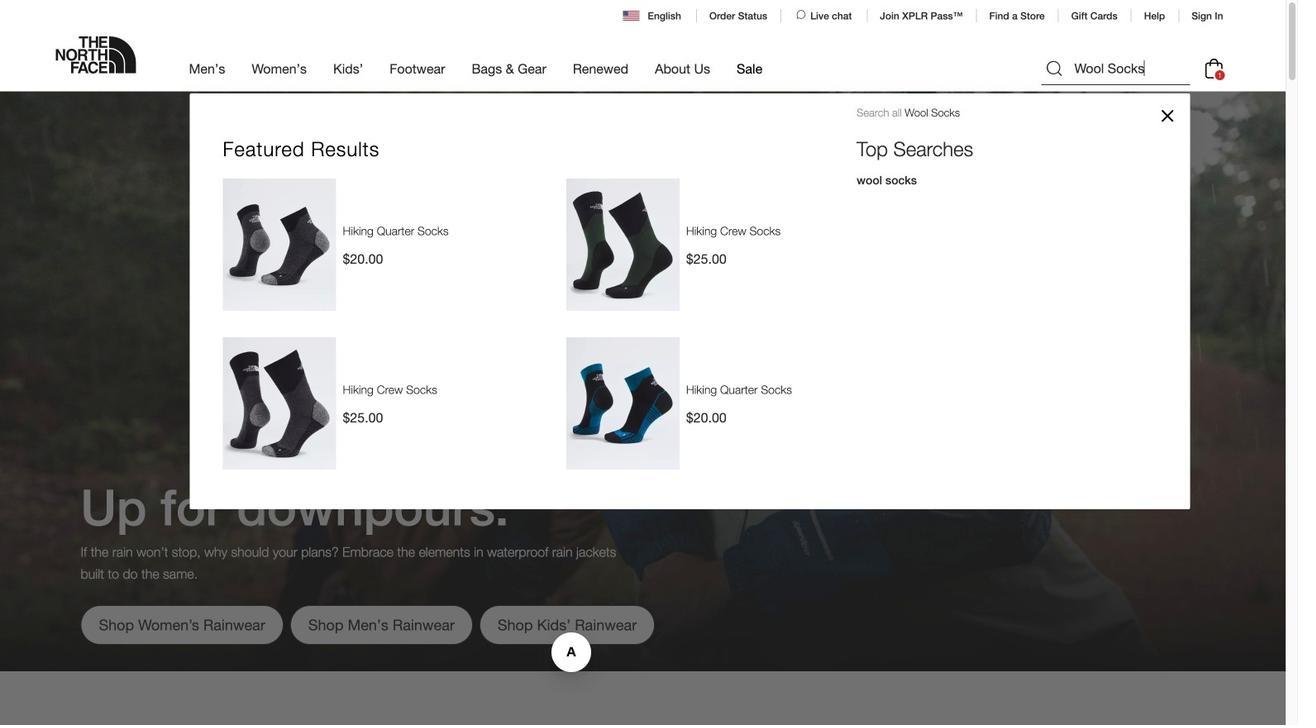 Task type: describe. For each thing, give the bounding box(es) containing it.
parents give their kids a piggyback ride along a rainy trail while wearing waterproof jackets. image
[[0, 91, 1286, 671]]

the north face home page image
[[56, 36, 136, 74]]

close suggestions image
[[1162, 110, 1174, 122]]

Search search field
[[1041, 52, 1190, 85]]

1 horizontal spatial hiking crew socks image
[[566, 179, 680, 311]]

1 vertical spatial hiking crew socks image
[[223, 337, 336, 470]]

search all image
[[1045, 59, 1065, 79]]



Task type: vqa. For each thing, say whether or not it's contained in the screenshot.
first the Hiking Quarter Socks image from the right
no



Task type: locate. For each thing, give the bounding box(es) containing it.
0 horizontal spatial hiking quarter socks image
[[223, 179, 336, 311]]

1 vertical spatial hiking quarter socks image
[[566, 337, 680, 470]]

hiking crew socks image
[[566, 179, 680, 311], [223, 337, 336, 470]]

0 horizontal spatial hiking crew socks image
[[223, 337, 336, 470]]

0 vertical spatial hiking crew socks image
[[566, 179, 680, 311]]

hiking quarter socks image
[[223, 179, 336, 311], [566, 337, 680, 470]]

1 horizontal spatial hiking quarter socks image
[[566, 337, 680, 470]]

0 vertical spatial hiking quarter socks image
[[223, 179, 336, 311]]



